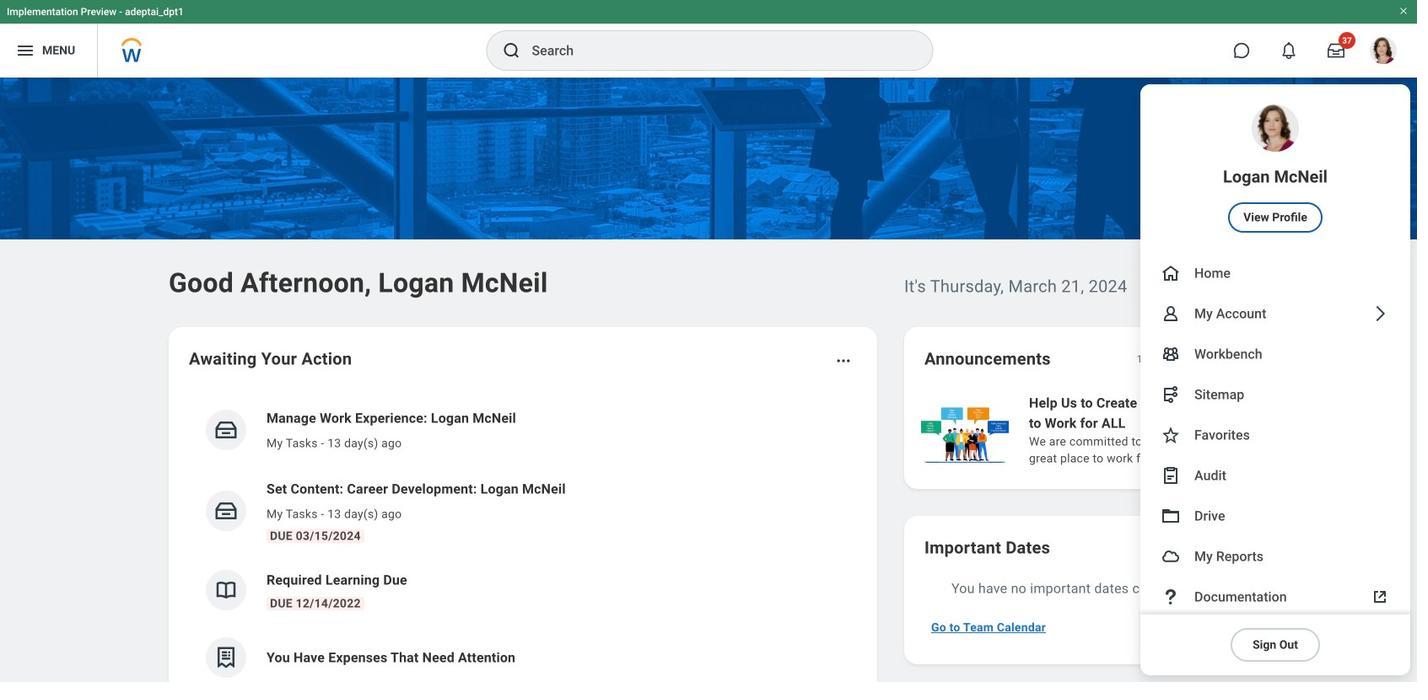 Task type: vqa. For each thing, say whether or not it's contained in the screenshot.
bottommost to
no



Task type: locate. For each thing, give the bounding box(es) containing it.
star image
[[1161, 425, 1181, 445]]

chevron right small image
[[1207, 351, 1223, 368]]

list
[[918, 391, 1417, 469], [189, 395, 857, 683]]

menu
[[1141, 84, 1411, 676]]

6 menu item from the top
[[1141, 415, 1411, 456]]

status
[[1137, 353, 1164, 366]]

close environment banner image
[[1399, 6, 1409, 16]]

dashboard expenses image
[[213, 645, 239, 671]]

chevron left small image
[[1176, 351, 1193, 368]]

inbox image
[[213, 418, 239, 443]]

7 menu item from the top
[[1141, 456, 1411, 496]]

avatar image
[[1161, 547, 1181, 567]]

related actions image
[[835, 353, 852, 370]]

10 menu item from the top
[[1141, 577, 1411, 618]]

chevron right image
[[1370, 304, 1390, 324]]

paste image
[[1161, 466, 1181, 486]]

banner
[[0, 0, 1417, 676]]

endpoints image
[[1161, 385, 1181, 405]]

4 menu item from the top
[[1141, 334, 1411, 375]]

0 horizontal spatial list
[[189, 395, 857, 683]]

ext link image
[[1370, 587, 1390, 607]]

justify image
[[15, 40, 35, 61]]

home image
[[1161, 263, 1181, 283]]

main content
[[0, 78, 1417, 683]]

5 menu item from the top
[[1141, 375, 1411, 415]]

menu item
[[1141, 84, 1411, 253], [1141, 253, 1411, 294], [1141, 294, 1411, 334], [1141, 334, 1411, 375], [1141, 375, 1411, 415], [1141, 415, 1411, 456], [1141, 456, 1411, 496], [1141, 496, 1411, 537], [1141, 537, 1411, 577], [1141, 577, 1411, 618]]

search image
[[502, 40, 522, 61]]

1 menu item from the top
[[1141, 84, 1411, 253]]



Task type: describe. For each thing, give the bounding box(es) containing it.
inbox image
[[213, 499, 239, 524]]

inbox large image
[[1328, 42, 1345, 59]]

contact card matrix manager image
[[1161, 344, 1181, 364]]

Search Workday  search field
[[532, 32, 898, 69]]

question image
[[1161, 587, 1181, 607]]

logan mcneil image
[[1370, 37, 1397, 64]]

notifications large image
[[1281, 42, 1298, 59]]

2 menu item from the top
[[1141, 253, 1411, 294]]

8 menu item from the top
[[1141, 496, 1411, 537]]

1 horizontal spatial list
[[918, 391, 1417, 469]]

book open image
[[213, 578, 239, 603]]

folder open image
[[1161, 506, 1181, 526]]

3 menu item from the top
[[1141, 294, 1411, 334]]

9 menu item from the top
[[1141, 537, 1411, 577]]



